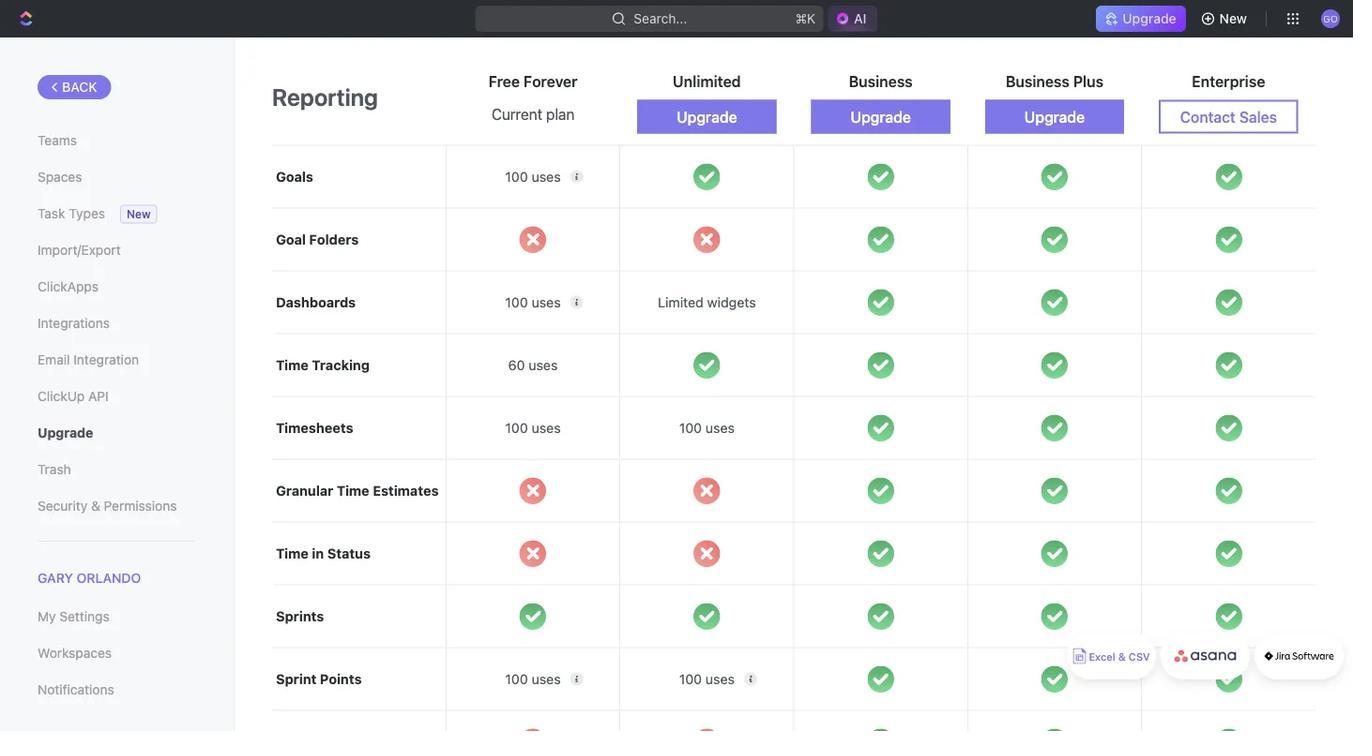 Task type: vqa. For each thing, say whether or not it's contained in the screenshot.
column header inside the table
no



Task type: describe. For each thing, give the bounding box(es) containing it.
current plan
[[492, 105, 575, 123]]

in
[[312, 546, 324, 562]]

security & permissions link
[[38, 491, 196, 523]]

email
[[38, 352, 70, 368]]

granular time estimates
[[276, 483, 439, 499]]

security & permissions
[[38, 499, 177, 514]]

forever
[[524, 72, 578, 90]]

task types
[[38, 206, 105, 221]]

teams
[[38, 133, 77, 148]]

timesheets
[[276, 420, 353, 436]]

gary orlando
[[38, 571, 141, 587]]

upgrade button for unlimited
[[637, 100, 777, 134]]

my settings link
[[38, 602, 196, 634]]

go
[[1323, 13, 1338, 24]]

clickup
[[38, 389, 85, 404]]

new button
[[1193, 4, 1258, 34]]

my settings
[[38, 610, 110, 625]]

unlimited
[[673, 72, 741, 90]]

contact
[[1180, 108, 1236, 126]]

notifications link
[[38, 675, 196, 707]]

email integration link
[[38, 344, 196, 376]]

workspaces link
[[38, 638, 196, 670]]

goals
[[276, 169, 313, 185]]

security
[[38, 499, 87, 514]]

new inside button
[[1220, 11, 1247, 26]]

reporting
[[272, 83, 378, 111]]

2 close image from the left
[[694, 541, 720, 568]]

excel & csv
[[1089, 652, 1150, 664]]

⌘k
[[795, 11, 816, 26]]

clickapps link
[[38, 271, 196, 303]]

status
[[327, 546, 371, 562]]

contact sales button
[[1159, 100, 1298, 134]]

business for business plus
[[1006, 72, 1070, 90]]

types
[[69, 206, 105, 221]]

points
[[320, 672, 362, 688]]

import/export link
[[38, 235, 196, 267]]

clickup api
[[38, 389, 109, 404]]

goal folders
[[276, 232, 359, 248]]

search...
[[634, 11, 687, 26]]

1 close image from the left
[[520, 541, 546, 568]]

my
[[38, 610, 56, 625]]

spaces link
[[38, 161, 196, 193]]

email integration
[[38, 352, 139, 368]]

goal
[[276, 232, 306, 248]]

1 vertical spatial upgrade link
[[38, 418, 196, 450]]

contact sales
[[1180, 108, 1277, 126]]

ai
[[854, 11, 867, 26]]

60
[[508, 358, 525, 374]]

time in status
[[276, 546, 371, 562]]

dashboards
[[276, 295, 356, 311]]

integration
[[73, 352, 139, 368]]

permissions
[[104, 499, 177, 514]]

ai button
[[828, 6, 878, 32]]

clickup api link
[[38, 381, 196, 413]]

plan
[[546, 105, 575, 123]]

spaces
[[38, 169, 82, 185]]

sprints
[[276, 609, 324, 625]]

1 horizontal spatial upgrade link
[[1096, 6, 1186, 32]]



Task type: locate. For each thing, give the bounding box(es) containing it.
& right security
[[91, 499, 100, 514]]

plus
[[1073, 72, 1104, 90]]

0 horizontal spatial close image
[[520, 541, 546, 568]]

1 horizontal spatial close image
[[694, 541, 720, 568]]

go button
[[1316, 4, 1346, 34]]

business
[[849, 72, 913, 90], [1006, 72, 1070, 90]]

0 horizontal spatial business
[[849, 72, 913, 90]]

business left plus at the top
[[1006, 72, 1070, 90]]

workspaces
[[38, 646, 112, 662]]

business for business
[[849, 72, 913, 90]]

excel
[[1089, 652, 1116, 664]]

& left the csv
[[1118, 652, 1126, 664]]

0 horizontal spatial upgrade button
[[637, 100, 777, 134]]

gary
[[38, 571, 73, 587]]

0 horizontal spatial upgrade link
[[38, 418, 196, 450]]

widgets
[[707, 295, 756, 311]]

integrations link
[[38, 308, 196, 340]]

sales
[[1240, 108, 1277, 126]]

sprint points
[[276, 672, 362, 688]]

check image
[[694, 164, 720, 190], [1041, 164, 1068, 190], [1216, 164, 1242, 190], [867, 226, 894, 253], [1041, 226, 1068, 253], [867, 289, 894, 316], [1041, 289, 1068, 316], [694, 352, 720, 379], [867, 352, 894, 379], [1216, 352, 1242, 379], [1216, 415, 1242, 442], [867, 478, 894, 505], [1216, 541, 1242, 568], [694, 604, 720, 630], [867, 604, 894, 630], [1041, 604, 1068, 630], [1216, 604, 1242, 630], [1216, 667, 1242, 693]]

close image
[[520, 541, 546, 568], [694, 541, 720, 568]]

0 horizontal spatial &
[[91, 499, 100, 514]]

upgrade button for business plus
[[985, 100, 1124, 134]]

integrations
[[38, 316, 110, 331]]

back
[[62, 79, 97, 95]]

check image
[[867, 164, 894, 190], [1216, 226, 1242, 253], [1216, 289, 1242, 316], [1041, 352, 1068, 379], [867, 415, 894, 442], [1041, 415, 1068, 442], [1041, 478, 1068, 505], [1216, 478, 1242, 505], [867, 541, 894, 568], [1041, 541, 1068, 568], [520, 604, 546, 630], [867, 667, 894, 693], [1041, 667, 1068, 693]]

upgrade for unlimited
[[677, 108, 737, 126]]

upgrade button for business
[[811, 100, 950, 134]]

trash link
[[38, 454, 196, 486]]

uses
[[532, 169, 561, 185], [532, 295, 561, 311], [529, 358, 558, 374], [532, 421, 561, 436], [706, 421, 735, 436], [532, 672, 561, 688], [706, 672, 735, 688]]

0 vertical spatial time
[[276, 357, 309, 373]]

1 horizontal spatial &
[[1118, 652, 1126, 664]]

upgrade link up plus at the top
[[1096, 6, 1186, 32]]

orlando
[[77, 571, 141, 587]]

notifications
[[38, 683, 114, 698]]

estimates
[[373, 483, 439, 499]]

folders
[[309, 232, 359, 248]]

1 upgrade button from the left
[[637, 100, 777, 134]]

1 vertical spatial new
[[127, 208, 151, 221]]

time tracking
[[276, 357, 370, 373]]

upgrade link
[[1096, 6, 1186, 32], [38, 418, 196, 450]]

3 upgrade button from the left
[[985, 100, 1124, 134]]

time left tracking
[[276, 357, 309, 373]]

close image
[[520, 226, 546, 253], [694, 226, 720, 253], [520, 478, 546, 505], [694, 478, 720, 505]]

business down ai
[[849, 72, 913, 90]]

current
[[492, 105, 542, 123]]

free forever
[[489, 72, 578, 90]]

time for time in status
[[276, 546, 309, 562]]

upgrade for business plus
[[1025, 108, 1085, 126]]

2 vertical spatial time
[[276, 546, 309, 562]]

enterprise
[[1192, 72, 1265, 90]]

60 uses
[[508, 358, 558, 374]]

upgrade for business
[[851, 108, 911, 126]]

free
[[489, 72, 520, 90]]

1 business from the left
[[849, 72, 913, 90]]

0 horizontal spatial new
[[127, 208, 151, 221]]

granular
[[276, 483, 333, 499]]

time for time tracking
[[276, 357, 309, 373]]

1 vertical spatial time
[[337, 483, 369, 499]]

0 vertical spatial upgrade link
[[1096, 6, 1186, 32]]

time
[[276, 357, 309, 373], [337, 483, 369, 499], [276, 546, 309, 562]]

settings
[[59, 610, 110, 625]]

0 vertical spatial &
[[91, 499, 100, 514]]

new up enterprise
[[1220, 11, 1247, 26]]

2 business from the left
[[1006, 72, 1070, 90]]

&
[[91, 499, 100, 514], [1118, 652, 1126, 664]]

limited
[[658, 295, 704, 311]]

import/export
[[38, 243, 121, 258]]

new up import/export link
[[127, 208, 151, 221]]

limited widgets
[[658, 295, 756, 311]]

time left in
[[276, 546, 309, 562]]

trash
[[38, 462, 71, 478]]

task
[[38, 206, 65, 221]]

upgrade link up the trash link
[[38, 418, 196, 450]]

& for excel
[[1118, 652, 1126, 664]]

api
[[88, 389, 109, 404]]

1 horizontal spatial new
[[1220, 11, 1247, 26]]

2 upgrade button from the left
[[811, 100, 950, 134]]

1 horizontal spatial upgrade button
[[811, 100, 950, 134]]

back link
[[38, 75, 111, 99]]

clickapps
[[38, 279, 99, 295]]

upgrade button
[[637, 100, 777, 134], [811, 100, 950, 134], [985, 100, 1124, 134]]

excel & csv link
[[1067, 633, 1156, 680]]

teams link
[[38, 125, 196, 157]]

time right the granular
[[337, 483, 369, 499]]

sprint
[[276, 672, 317, 688]]

business plus
[[1006, 72, 1104, 90]]

new
[[1220, 11, 1247, 26], [127, 208, 151, 221]]

& inside 'link'
[[91, 499, 100, 514]]

& for security
[[91, 499, 100, 514]]

1 horizontal spatial business
[[1006, 72, 1070, 90]]

tracking
[[312, 357, 370, 373]]

csv
[[1129, 652, 1150, 664]]

0 vertical spatial new
[[1220, 11, 1247, 26]]

100
[[505, 169, 528, 185], [505, 295, 528, 311], [505, 421, 528, 436], [679, 421, 702, 436], [505, 672, 528, 688], [679, 672, 702, 688]]

1 vertical spatial &
[[1118, 652, 1126, 664]]

100 uses
[[505, 169, 561, 185], [505, 295, 561, 311], [505, 421, 561, 436], [679, 421, 735, 436], [505, 672, 561, 688], [679, 672, 735, 688]]

2 horizontal spatial upgrade button
[[985, 100, 1124, 134]]

upgrade
[[1123, 11, 1176, 26], [677, 108, 737, 126], [851, 108, 911, 126], [1025, 108, 1085, 126], [38, 426, 93, 441]]



